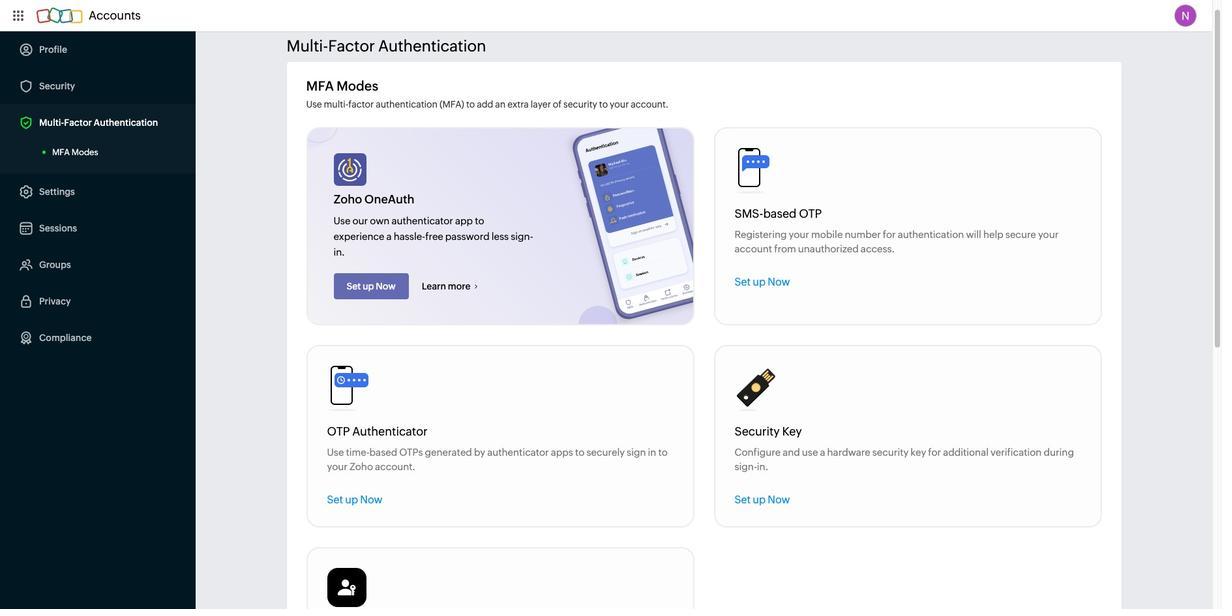 Task type: locate. For each thing, give the bounding box(es) containing it.
0 vertical spatial security
[[39, 81, 75, 91]]

0 vertical spatial authenticator
[[392, 215, 453, 226]]

a right use
[[820, 447, 826, 458]]

use inside "use our own authenticator app to experience a hassle-free password less sign- in."
[[334, 215, 351, 226]]

use left our
[[334, 215, 351, 226]]

for right key
[[929, 447, 941, 458]]

your right secure
[[1038, 229, 1059, 240]]

for up access.
[[883, 229, 896, 240]]

set for sms-
[[735, 276, 751, 288]]

0 vertical spatial authentication
[[376, 99, 438, 110]]

multi-factor authentication up factor
[[287, 37, 486, 55]]

1 horizontal spatial for
[[929, 447, 941, 458]]

authentication inside the mfa modes use multi-factor authentication (mfa) to add an extra layer of security to your account.
[[376, 99, 438, 110]]

a inside "use our own authenticator app to experience a hassle-free password less sign- in."
[[387, 231, 392, 242]]

authenticator inside use time-based otps generated by authenticator apps to securely sign in to your zoho account.
[[487, 447, 549, 458]]

your right of
[[610, 99, 629, 110]]

registering your mobile number for authentication will help secure your account from unauthorized access.
[[735, 229, 1059, 254]]

modes up factor
[[337, 78, 378, 93]]

set up now down experience
[[347, 281, 396, 292]]

up down account
[[753, 276, 766, 288]]

1 vertical spatial multi-
[[39, 117, 64, 128]]

0 vertical spatial sign-
[[511, 231, 533, 242]]

0 horizontal spatial a
[[387, 231, 392, 242]]

0 vertical spatial account.
[[631, 99, 669, 110]]

sms-based otp
[[735, 207, 822, 221]]

mfa inside the mfa modes use multi-factor authentication (mfa) to add an extra layer of security to your account.
[[306, 78, 334, 93]]

set up now for otp
[[327, 494, 383, 506]]

account.
[[631, 99, 669, 110], [375, 461, 415, 472]]

use left multi-
[[306, 99, 322, 110]]

use for use time-based otps generated by authenticator apps to securely sign in to your zoho account.
[[327, 447, 344, 458]]

up down time-
[[345, 494, 358, 506]]

authenticator up free
[[392, 215, 453, 226]]

0 vertical spatial use
[[306, 99, 322, 110]]

set up now down configure
[[735, 494, 790, 506]]

use inside use time-based otps generated by authenticator apps to securely sign in to your zoho account.
[[327, 447, 344, 458]]

authentication left will
[[898, 229, 964, 240]]

mfa up multi-
[[306, 78, 334, 93]]

1 vertical spatial for
[[929, 447, 941, 458]]

1 horizontal spatial in.
[[757, 461, 768, 472]]

authentication up mfa modes
[[94, 117, 158, 128]]

your up from
[[789, 229, 810, 240]]

sign- down configure
[[735, 461, 757, 472]]

generated
[[425, 447, 472, 458]]

your down time-
[[327, 461, 348, 472]]

up for otp
[[345, 494, 358, 506]]

1 horizontal spatial security
[[735, 425, 780, 438]]

1 horizontal spatial modes
[[337, 78, 378, 93]]

1 vertical spatial security
[[735, 425, 780, 438]]

set
[[735, 276, 751, 288], [347, 281, 361, 292], [327, 494, 343, 506], [735, 494, 751, 506]]

1 horizontal spatial authentication
[[378, 37, 486, 55]]

authentication for modes
[[376, 99, 438, 110]]

1 vertical spatial zoho
[[350, 461, 373, 472]]

set for security
[[735, 494, 751, 506]]

1 horizontal spatial based
[[764, 207, 797, 221]]

sms-
[[735, 207, 764, 221]]

0 vertical spatial for
[[883, 229, 896, 240]]

1 horizontal spatial authenticator
[[487, 447, 549, 458]]

authentication left (mfa)
[[376, 99, 438, 110]]

1 horizontal spatial sign-
[[735, 461, 757, 472]]

set up now down time-
[[327, 494, 383, 506]]

0 vertical spatial multi-factor authentication
[[287, 37, 486, 55]]

security down profile
[[39, 81, 75, 91]]

0 horizontal spatial security
[[39, 81, 75, 91]]

mobile
[[812, 229, 843, 240]]

0 horizontal spatial authentication
[[94, 117, 158, 128]]

authentication
[[378, 37, 486, 55], [94, 117, 158, 128]]

based down otp authenticator
[[370, 447, 397, 458]]

1 horizontal spatial account.
[[631, 99, 669, 110]]

set up now
[[735, 276, 790, 288], [347, 281, 396, 292], [327, 494, 383, 506], [735, 494, 790, 506]]

modes up "settings"
[[72, 147, 98, 157]]

0 vertical spatial based
[[764, 207, 797, 221]]

security right of
[[564, 99, 598, 110]]

up down configure
[[753, 494, 766, 506]]

1 vertical spatial sign-
[[735, 461, 757, 472]]

layer
[[531, 99, 551, 110]]

for
[[883, 229, 896, 240], [929, 447, 941, 458]]

0 horizontal spatial multi-factor authentication
[[39, 117, 158, 128]]

now left learn at the left top of page
[[376, 281, 396, 292]]

sign-
[[511, 231, 533, 242], [735, 461, 757, 472]]

key
[[782, 425, 802, 438]]

1 vertical spatial mfa
[[52, 147, 70, 157]]

zoho up our
[[334, 192, 362, 206]]

0 horizontal spatial for
[[883, 229, 896, 240]]

security
[[39, 81, 75, 91], [735, 425, 780, 438]]

a
[[387, 231, 392, 242], [820, 447, 826, 458]]

multi-
[[287, 37, 328, 55], [39, 117, 64, 128]]

0 horizontal spatial otp
[[327, 425, 350, 438]]

use left time-
[[327, 447, 344, 458]]

0 vertical spatial in.
[[334, 247, 345, 258]]

and
[[783, 447, 800, 458]]

security inside configure and use a hardware security key for additional verification during sign-in.
[[873, 447, 909, 458]]

1 vertical spatial account.
[[375, 461, 415, 472]]

to right app
[[475, 215, 484, 226]]

multi- up mfa modes
[[39, 117, 64, 128]]

1 vertical spatial in.
[[757, 461, 768, 472]]

factor
[[328, 37, 375, 55], [64, 117, 92, 128]]

0 vertical spatial security
[[564, 99, 598, 110]]

1 vertical spatial authentication
[[898, 229, 964, 240]]

factor up factor
[[328, 37, 375, 55]]

a inside configure and use a hardware security key for additional verification during sign-in.
[[820, 447, 826, 458]]

otps
[[399, 447, 423, 458]]

up down experience
[[363, 281, 374, 292]]

secure
[[1006, 229, 1036, 240]]

mfa up "settings"
[[52, 147, 70, 157]]

use time-based otps generated by authenticator apps to securely sign in to your zoho account.
[[327, 447, 668, 472]]

multi-factor authentication up mfa modes
[[39, 117, 158, 128]]

0 vertical spatial modes
[[337, 78, 378, 93]]

to right of
[[599, 99, 608, 110]]

set up now for security
[[735, 494, 790, 506]]

now down from
[[768, 276, 790, 288]]

up for sms-
[[753, 276, 766, 288]]

0 horizontal spatial account.
[[375, 461, 415, 472]]

security left key
[[873, 447, 909, 458]]

sign
[[627, 447, 646, 458]]

up for security
[[753, 494, 766, 506]]

in. inside configure and use a hardware security key for additional verification during sign-in.
[[757, 461, 768, 472]]

0 vertical spatial a
[[387, 231, 392, 242]]

security
[[564, 99, 598, 110], [873, 447, 909, 458]]

1 vertical spatial security
[[873, 447, 909, 458]]

use our own authenticator app to experience a hassle-free password less sign- in.
[[334, 215, 533, 258]]

0 horizontal spatial authenticator
[[392, 215, 453, 226]]

0 horizontal spatial modes
[[72, 147, 98, 157]]

accounts
[[89, 8, 141, 22]]

1 horizontal spatial factor
[[328, 37, 375, 55]]

up
[[753, 276, 766, 288], [363, 281, 374, 292], [345, 494, 358, 506], [753, 494, 766, 506]]

multi- up multi-
[[287, 37, 328, 55]]

to right apps
[[575, 447, 585, 458]]

now down time-
[[360, 494, 383, 506]]

otp up time-
[[327, 425, 350, 438]]

authentication
[[376, 99, 438, 110], [898, 229, 964, 240]]

0 horizontal spatial factor
[[64, 117, 92, 128]]

a down own
[[387, 231, 392, 242]]

account. inside the mfa modes use multi-factor authentication (mfa) to add an extra layer of security to your account.
[[631, 99, 669, 110]]

in.
[[334, 247, 345, 258], [757, 461, 768, 472]]

time-
[[346, 447, 370, 458]]

now down and
[[768, 494, 790, 506]]

zoho oneauth
[[334, 192, 415, 206]]

1 horizontal spatial mfa
[[306, 78, 334, 93]]

0 vertical spatial multi-
[[287, 37, 328, 55]]

now
[[768, 276, 790, 288], [376, 281, 396, 292], [360, 494, 383, 506], [768, 494, 790, 506]]

less
[[492, 231, 509, 242]]

1 vertical spatial based
[[370, 447, 397, 458]]

in. down experience
[[334, 247, 345, 258]]

0 horizontal spatial based
[[370, 447, 397, 458]]

0 horizontal spatial authentication
[[376, 99, 438, 110]]

0 vertical spatial otp
[[799, 207, 822, 221]]

authenticator right by
[[487, 447, 549, 458]]

1 horizontal spatial multi-
[[287, 37, 328, 55]]

zoho down time-
[[350, 461, 373, 472]]

in. down configure
[[757, 461, 768, 472]]

to right in
[[659, 447, 668, 458]]

mfa
[[306, 78, 334, 93], [52, 147, 70, 157]]

otp up mobile
[[799, 207, 822, 221]]

1 vertical spatial authenticator
[[487, 447, 549, 458]]

modes for mfa modes use multi-factor authentication (mfa) to add an extra layer of security to your account.
[[337, 78, 378, 93]]

to
[[466, 99, 475, 110], [599, 99, 608, 110], [475, 215, 484, 226], [575, 447, 585, 458], [659, 447, 668, 458]]

sign- inside "use our own authenticator app to experience a hassle-free password less sign- in."
[[511, 231, 533, 242]]

use
[[306, 99, 322, 110], [334, 215, 351, 226], [327, 447, 344, 458]]

privacy
[[39, 296, 71, 307]]

zoho
[[334, 192, 362, 206], [350, 461, 373, 472]]

sessions
[[39, 223, 77, 234]]

experience
[[334, 231, 385, 242]]

use
[[802, 447, 818, 458]]

1 vertical spatial a
[[820, 447, 826, 458]]

0 horizontal spatial sign-
[[511, 231, 533, 242]]

sign- right the less
[[511, 231, 533, 242]]

0 vertical spatial authentication
[[378, 37, 486, 55]]

mfa modes
[[52, 147, 98, 157]]

1 vertical spatial modes
[[72, 147, 98, 157]]

based up registering
[[764, 207, 797, 221]]

factor up mfa modes
[[64, 117, 92, 128]]

1 horizontal spatial a
[[820, 447, 826, 458]]

0 horizontal spatial in.
[[334, 247, 345, 258]]

based
[[764, 207, 797, 221], [370, 447, 397, 458]]

1 vertical spatial use
[[334, 215, 351, 226]]

your
[[610, 99, 629, 110], [789, 229, 810, 240], [1038, 229, 1059, 240], [327, 461, 348, 472]]

security for security
[[39, 81, 75, 91]]

sign- inside configure and use a hardware security key for additional verification during sign-in.
[[735, 461, 757, 472]]

authentication up (mfa)
[[378, 37, 486, 55]]

0 horizontal spatial security
[[564, 99, 598, 110]]

otp
[[799, 207, 822, 221], [327, 425, 350, 438]]

0 vertical spatial mfa
[[306, 78, 334, 93]]

1 horizontal spatial security
[[873, 447, 909, 458]]

1 horizontal spatial authentication
[[898, 229, 964, 240]]

0 horizontal spatial multi-
[[39, 117, 64, 128]]

authenticator
[[392, 215, 453, 226], [487, 447, 549, 458]]

modes inside the mfa modes use multi-factor authentication (mfa) to add an extra layer of security to your account.
[[337, 78, 378, 93]]

modes
[[337, 78, 378, 93], [72, 147, 98, 157]]

0 horizontal spatial mfa
[[52, 147, 70, 157]]

authentication inside 'registering your mobile number for authentication will help secure your account from unauthorized access.'
[[898, 229, 964, 240]]

multi-factor authentication
[[287, 37, 486, 55], [39, 117, 158, 128]]

in. inside "use our own authenticator app to experience a hassle-free password less sign- in."
[[334, 247, 345, 258]]

now for otp
[[360, 494, 383, 506]]

2 vertical spatial use
[[327, 447, 344, 458]]

registering
[[735, 229, 787, 240]]

security up configure
[[735, 425, 780, 438]]

our
[[353, 215, 368, 226]]

set up now down account
[[735, 276, 790, 288]]

(mfa)
[[440, 99, 465, 110]]

help
[[984, 229, 1004, 240]]

0 vertical spatial zoho
[[334, 192, 362, 206]]



Task type: describe. For each thing, give the bounding box(es) containing it.
security for security key
[[735, 425, 780, 438]]

set up now for sms-
[[735, 276, 790, 288]]

now for sms-
[[768, 276, 790, 288]]

1 vertical spatial otp
[[327, 425, 350, 438]]

otp authenticator
[[327, 425, 428, 438]]

of
[[553, 99, 562, 110]]

learn more
[[422, 281, 471, 292]]

to left add
[[466, 99, 475, 110]]

based inside use time-based otps generated by authenticator apps to securely sign in to your zoho account.
[[370, 447, 397, 458]]

learn
[[422, 281, 446, 292]]

more
[[448, 281, 471, 292]]

apps
[[551, 447, 573, 458]]

extra
[[508, 99, 529, 110]]

will
[[966, 229, 982, 240]]

oneauth
[[365, 192, 415, 206]]

security key
[[735, 425, 802, 438]]

your inside use time-based otps generated by authenticator apps to securely sign in to your zoho account.
[[327, 461, 348, 472]]

compliance
[[39, 333, 92, 343]]

factor
[[349, 99, 374, 110]]

1 vertical spatial multi-factor authentication
[[39, 117, 158, 128]]

configure
[[735, 447, 781, 458]]

mfa for mfa modes
[[52, 147, 70, 157]]

mfa for mfa modes use multi-factor authentication (mfa) to add an extra layer of security to your account.
[[306, 78, 334, 93]]

number
[[845, 229, 881, 240]]

settings
[[39, 187, 75, 197]]

additional
[[943, 447, 989, 458]]

1 vertical spatial authentication
[[94, 117, 158, 128]]

configure and use a hardware security key for additional verification during sign-in.
[[735, 447, 1074, 472]]

1 horizontal spatial otp
[[799, 207, 822, 221]]

multi-
[[324, 99, 349, 110]]

an
[[495, 99, 506, 110]]

to inside "use our own authenticator app to experience a hassle-free password less sign- in."
[[475, 215, 484, 226]]

from
[[774, 243, 796, 254]]

0 vertical spatial factor
[[328, 37, 375, 55]]

authenticator inside "use our own authenticator app to experience a hassle-free password less sign- in."
[[392, 215, 453, 226]]

set for otp
[[327, 494, 343, 506]]

add
[[477, 99, 493, 110]]

by
[[474, 447, 485, 458]]

hassle-
[[394, 231, 425, 242]]

1 horizontal spatial multi-factor authentication
[[287, 37, 486, 55]]

modes for mfa modes
[[72, 147, 98, 157]]

now for security
[[768, 494, 790, 506]]

app
[[455, 215, 473, 226]]

for inside 'registering your mobile number for authentication will help secure your account from unauthorized access.'
[[883, 229, 896, 240]]

use for use our own authenticator app to experience a hassle-free password less sign- in.
[[334, 215, 351, 226]]

your inside the mfa modes use multi-factor authentication (mfa) to add an extra layer of security to your account.
[[610, 99, 629, 110]]

authentication for your
[[898, 229, 964, 240]]

own
[[370, 215, 390, 226]]

verification
[[991, 447, 1042, 458]]

access.
[[861, 243, 895, 254]]

zoho inside use time-based otps generated by authenticator apps to securely sign in to your zoho account.
[[350, 461, 373, 472]]

password
[[445, 231, 490, 242]]

authenticator
[[352, 425, 428, 438]]

in
[[648, 447, 657, 458]]

account
[[735, 243, 772, 254]]

key
[[911, 447, 927, 458]]

account. inside use time-based otps generated by authenticator apps to securely sign in to your zoho account.
[[375, 461, 415, 472]]

use inside the mfa modes use multi-factor authentication (mfa) to add an extra layer of security to your account.
[[306, 99, 322, 110]]

1 vertical spatial factor
[[64, 117, 92, 128]]

securely
[[587, 447, 625, 458]]

groups
[[39, 260, 71, 270]]

free
[[425, 231, 443, 242]]

mfa modes use multi-factor authentication (mfa) to add an extra layer of security to your account.
[[306, 78, 669, 110]]

security inside the mfa modes use multi-factor authentication (mfa) to add an extra layer of security to your account.
[[564, 99, 598, 110]]

profile
[[39, 44, 67, 55]]

hardware
[[828, 447, 871, 458]]

for inside configure and use a hardware security key for additional verification during sign-in.
[[929, 447, 941, 458]]

unauthorized
[[798, 243, 859, 254]]

during
[[1044, 447, 1074, 458]]



Task type: vqa. For each thing, say whether or not it's contained in the screenshot.
Create New Group
no



